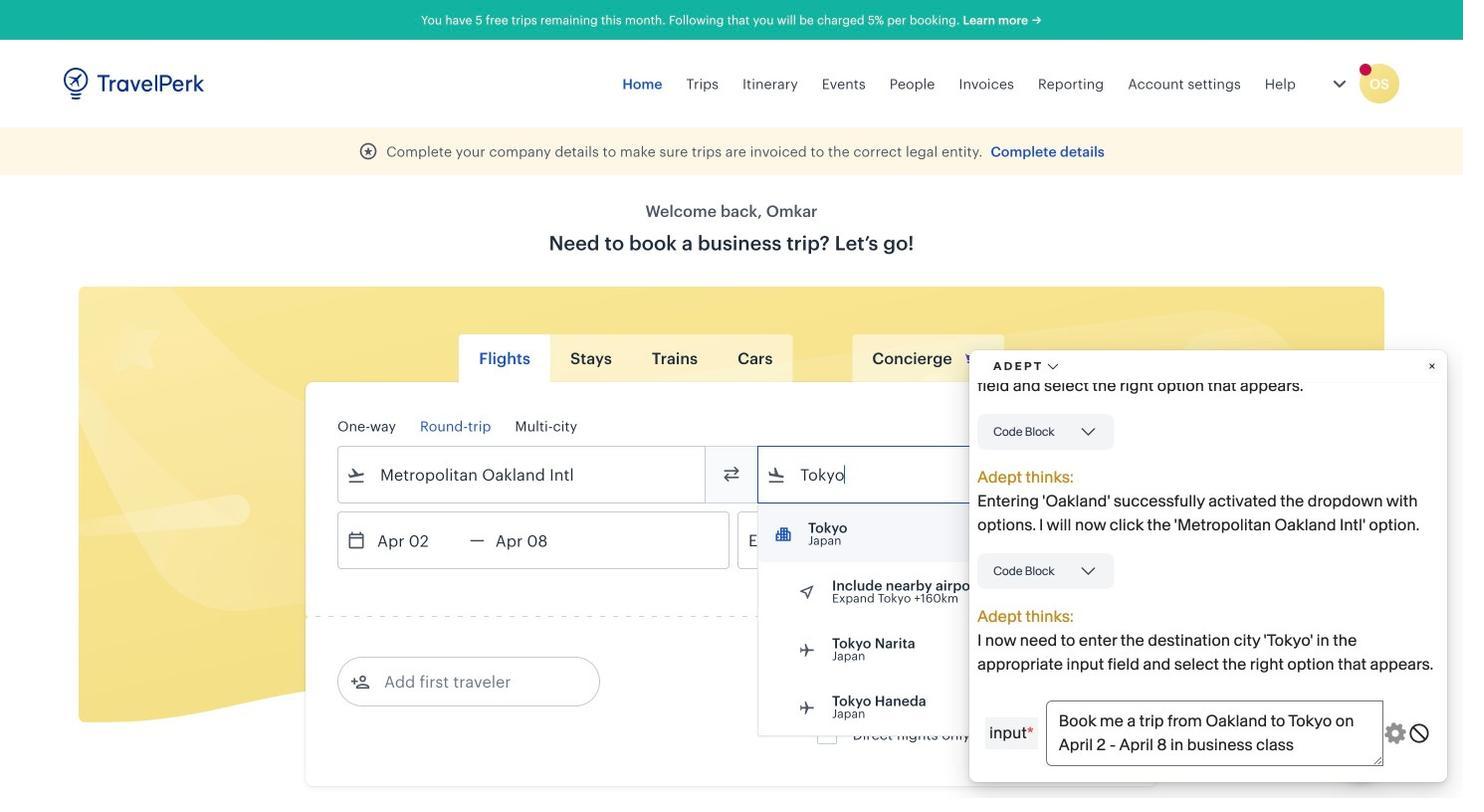 Task type: locate. For each thing, give the bounding box(es) containing it.
From search field
[[366, 459, 679, 491]]

Return text field
[[485, 513, 588, 569]]

Add first traveler search field
[[370, 666, 577, 698]]



Task type: vqa. For each thing, say whether or not it's contained in the screenshot.
To search field
yes



Task type: describe. For each thing, give the bounding box(es) containing it.
To search field
[[787, 459, 1099, 491]]

Depart text field
[[366, 513, 470, 569]]



